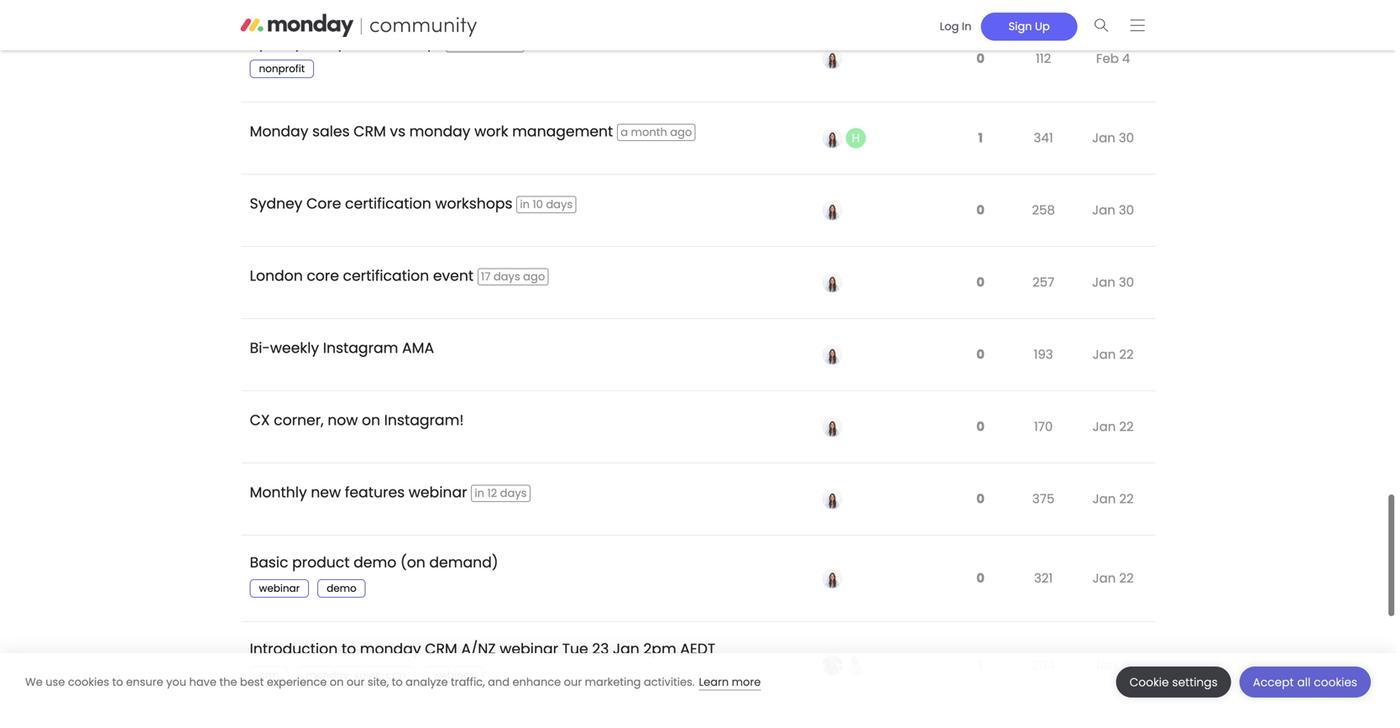 Task type: describe. For each thing, give the bounding box(es) containing it.
now
[[328, 410, 358, 430]]

jan 18
[[1094, 656, 1133, 674]]

london core certification event link
[[250, 253, 474, 298]]

ama
[[402, 338, 434, 358]]

juliette  - original poster, most recent poster image for 112
[[822, 49, 843, 69]]

sydney non profit meetup1 a month ago
[[250, 33, 521, 53]]

more
[[732, 675, 761, 690]]

193
[[1034, 346, 1053, 364]]

demand)
[[429, 553, 498, 573]]

instagram!
[[384, 410, 464, 430]]

(on
[[400, 553, 426, 573]]

22 for 170
[[1119, 418, 1134, 436]]

settings
[[1173, 675, 1218, 690]]

all
[[1298, 675, 1311, 690]]

we
[[25, 675, 43, 690]]

site,
[[368, 675, 389, 690]]

log in button
[[931, 12, 981, 41]]

on inside 'link'
[[362, 410, 380, 430]]

jan for london core certification event
[[1092, 273, 1116, 291]]

1 for monday sales crm vs monday work management
[[978, 129, 983, 147]]

bi-weekly instagram ama
[[250, 338, 434, 358]]

0 button for 112
[[972, 40, 989, 78]]

0 button for 170
[[972, 408, 989, 446]]

22 for 375
[[1119, 490, 1134, 508]]

22 for 193
[[1119, 346, 1134, 364]]

basic product demo (on demand) link
[[250, 540, 498, 585]]

days for webinar
[[500, 486, 527, 501]]

1 horizontal spatial webinar link
[[424, 666, 483, 685]]

enhance
[[513, 675, 561, 690]]

jan for monthly new features webinar
[[1093, 490, 1116, 508]]

new
[[311, 482, 341, 503]]

0 for 375
[[977, 490, 985, 508]]

a inside monday sales crm vs monday work management a month ago
[[621, 125, 628, 140]]

best
[[240, 675, 264, 690]]

ago inside monday sales crm vs monday work management a month ago
[[670, 125, 692, 140]]

nonprofit
[[259, 62, 305, 76]]

1 for introduction to monday crm a/nz webinar tue 23 jan 2pm aedt
[[978, 656, 983, 674]]

juliette  - original poster, most recent poster image for 193
[[822, 345, 843, 365]]

sign up
[[1009, 19, 1050, 34]]

event
[[433, 266, 474, 286]]

the
[[219, 675, 237, 690]]

jan for basic product demo (on demand)
[[1093, 569, 1116, 587]]

0 button for 375
[[972, 480, 989, 518]]

jan for monday sales crm vs monday work management
[[1092, 129, 1116, 147]]

0 button for 321
[[972, 560, 989, 598]]

crm link
[[250, 666, 289, 685]]

jan 30 link for days
[[1088, 189, 1139, 232]]

basic product demo (on demand)
[[250, 553, 498, 573]]

1 crm from the left
[[259, 668, 279, 682]]

321
[[1034, 569, 1053, 587]]

basic
[[250, 553, 288, 573]]

ania bokina apj marketing at monday.com - original poster image
[[822, 655, 843, 675]]

activities.
[[644, 675, 695, 690]]

webinar down basic
[[259, 582, 300, 596]]

features
[[345, 482, 405, 503]]

cx corner, now on instagram!
[[250, 410, 464, 430]]

use
[[46, 675, 65, 690]]

sydney core certification workshops in 10 days
[[250, 194, 573, 214]]

12
[[487, 486, 497, 501]]

certification for event
[[343, 266, 429, 286]]

258
[[1032, 201, 1055, 219]]

cookie settings
[[1130, 675, 1218, 690]]

jan 22 for 321
[[1093, 569, 1134, 587]]

sales
[[312, 121, 350, 141]]

product
[[292, 553, 350, 573]]

a/nz
[[461, 639, 496, 659]]

accept
[[1253, 675, 1294, 690]]

in for workshops
[[520, 197, 530, 212]]

juliette  - original poster, most recent poster image for 375
[[822, 489, 843, 509]]

analyze
[[406, 675, 448, 690]]

18
[[1121, 656, 1133, 674]]

london
[[250, 266, 303, 286]]

monday community forum image
[[241, 13, 509, 37]]

instagram
[[323, 338, 398, 358]]

cookies for use
[[68, 675, 109, 690]]

jan 22 for 193
[[1093, 346, 1134, 364]]

0 vertical spatial demo
[[354, 553, 397, 573]]

257
[[1033, 273, 1055, 291]]

jan right the 193
[[1093, 346, 1116, 364]]

sydney core certification workshops link
[[250, 181, 513, 226]]

accept all cookies
[[1253, 675, 1358, 690]]

jan 22 for 170
[[1093, 418, 1134, 436]]

log
[[940, 19, 959, 34]]

monday sales crm vs monday work management a month ago
[[250, 121, 692, 141]]

feb 4 link
[[1092, 37, 1135, 80]]

0 horizontal spatial crm
[[354, 121, 386, 141]]

monthly new features webinar link
[[250, 470, 467, 515]]

introduction to monday crm a/nz webinar tue 23 jan 2pm aedt
[[250, 639, 716, 659]]

2 crm from the left
[[386, 668, 406, 682]]

sales-
[[354, 668, 386, 682]]

monday-
[[306, 668, 354, 682]]

monday-sales-crm link
[[297, 666, 415, 685]]

learn more link
[[699, 675, 761, 691]]

you
[[166, 675, 186, 690]]

0 for 257
[[977, 273, 985, 291]]

log in
[[940, 19, 972, 34]]

sign up button
[[981, 12, 1078, 41]]

non
[[306, 33, 334, 53]]

traffic,
[[451, 675, 485, 690]]

0 button for 257
[[972, 264, 989, 301]]

navigation containing log in
[[925, 7, 1156, 43]]

112
[[1036, 49, 1051, 68]]

tags list containing nonprofit
[[250, 60, 323, 78]]

bi-weekly instagram ama link
[[250, 325, 434, 371]]

weekly
[[270, 338, 319, 358]]

4
[[1122, 49, 1130, 68]]

certification for workshops
[[345, 194, 431, 214]]

2pm
[[644, 639, 677, 659]]

accept all cookies button
[[1240, 667, 1371, 698]]

bianca taylor - most recent poster image
[[846, 655, 866, 675]]

days for workshops
[[546, 197, 573, 212]]

jan right 23
[[613, 639, 640, 659]]

up
[[1035, 19, 1050, 34]]

menu image
[[1131, 19, 1145, 32]]

juliette  - original poster, most recent poster image for 170
[[822, 417, 843, 437]]

bi-
[[250, 338, 270, 358]]

jan 22 link for 193
[[1089, 333, 1138, 376]]

month inside monday sales crm vs monday work management a month ago
[[631, 125, 667, 140]]

22 for 321
[[1119, 569, 1134, 587]]

on inside dialog
[[330, 675, 344, 690]]

0 vertical spatial monday
[[409, 121, 471, 141]]

monday sales crm vs monday work management link
[[250, 109, 613, 154]]

management
[[512, 121, 613, 141]]

introduction to monday crm a/nz webinar tue 23 jan 2pm aedt link
[[250, 627, 716, 672]]

sign
[[1009, 19, 1032, 34]]

profit
[[338, 33, 376, 53]]



Task type: vqa. For each thing, say whether or not it's contained in the screenshot.


Task type: locate. For each thing, give the bounding box(es) containing it.
3 jan 22 link from the top
[[1089, 477, 1138, 521]]

6 juliette  - original poster, most recent poster image from the top
[[822, 489, 843, 509]]

jan 22 right '321' at the bottom right
[[1093, 569, 1134, 587]]

jan 22 link for 375
[[1089, 477, 1138, 521]]

2 jan 22 link from the top
[[1089, 405, 1138, 448]]

monday
[[250, 121, 309, 141]]

0 left 375
[[977, 490, 985, 508]]

3 tags list from the top
[[250, 666, 491, 685]]

1 horizontal spatial cookies
[[1314, 675, 1358, 690]]

4 22 from the top
[[1119, 569, 1134, 587]]

1 horizontal spatial month
[[631, 125, 667, 140]]

jan 30 for management
[[1092, 129, 1134, 147]]

5 0 button from the top
[[972, 408, 989, 446]]

3 jan 30 link from the top
[[1088, 261, 1139, 304]]

demo left (on
[[354, 553, 397, 573]]

3 jan 22 from the top
[[1093, 490, 1134, 508]]

jan 30 right 341
[[1092, 129, 1134, 147]]

1 left 341
[[978, 129, 983, 147]]

on left sales-
[[330, 675, 344, 690]]

juliette  - original poster, most recent poster image for 257
[[822, 273, 843, 293]]

our
[[347, 675, 365, 690], [564, 675, 582, 690]]

4 juliette  - original poster, most recent poster image from the top
[[822, 345, 843, 365]]

jan right 375
[[1093, 490, 1116, 508]]

0 button for 258
[[972, 191, 989, 229]]

juliette  - original poster, most recent poster image for 321
[[822, 569, 843, 589]]

monday up sales-
[[360, 639, 421, 659]]

1 vertical spatial on
[[330, 675, 344, 690]]

webinar down a/nz
[[433, 668, 474, 682]]

juliette  - original poster, most recent poster image
[[822, 49, 843, 69], [822, 200, 843, 220], [822, 273, 843, 293], [822, 345, 843, 365], [822, 417, 843, 437], [822, 489, 843, 509], [822, 569, 843, 589]]

tags list for introduction
[[250, 666, 491, 685]]

sydney for sydney non profit meetup1
[[250, 33, 303, 53]]

jan 30 link for management
[[1088, 116, 1139, 160]]

7 0 from the top
[[977, 569, 985, 587]]

search image
[[1095, 19, 1109, 32]]

0 horizontal spatial to
[[112, 675, 123, 690]]

1 vertical spatial jan 30 link
[[1088, 189, 1139, 232]]

ago inside "sydney non profit meetup1 a month ago"
[[499, 36, 521, 51]]

days inside monthly new features webinar in 12 days
[[500, 486, 527, 501]]

0 left 258
[[977, 201, 985, 219]]

crm
[[354, 121, 386, 141], [425, 639, 457, 659]]

jan right 341
[[1092, 129, 1116, 147]]

1 vertical spatial tags list
[[250, 580, 374, 598]]

to right site,
[[392, 675, 403, 690]]

tags list for basic
[[250, 580, 374, 598]]

0 vertical spatial ago
[[499, 36, 521, 51]]

0 vertical spatial in
[[520, 197, 530, 212]]

days inside sydney core certification workshops in 10 days
[[546, 197, 573, 212]]

1 vertical spatial in
[[475, 486, 485, 501]]

1 vertical spatial 30
[[1119, 201, 1134, 219]]

to up monday-sales-crm
[[342, 639, 356, 659]]

work
[[474, 121, 508, 141]]

3 30 from the top
[[1119, 273, 1134, 291]]

3 0 button from the top
[[972, 264, 989, 301]]

sydney left core
[[250, 194, 303, 214]]

0 vertical spatial tags list
[[250, 60, 323, 78]]

2 our from the left
[[564, 675, 582, 690]]

webinar link down a/nz
[[424, 666, 483, 685]]

2 horizontal spatial to
[[392, 675, 403, 690]]

0 horizontal spatial cookies
[[68, 675, 109, 690]]

2 jan 30 from the top
[[1092, 201, 1134, 219]]

0 for 170
[[977, 418, 985, 436]]

0 left 170
[[977, 418, 985, 436]]

jan 22 link
[[1089, 333, 1138, 376], [1089, 405, 1138, 448], [1089, 477, 1138, 521], [1089, 557, 1138, 600]]

2 cookies from the left
[[1314, 675, 1358, 690]]

tags list containing webinar
[[250, 580, 374, 598]]

demo down product
[[327, 582, 357, 596]]

1 our from the left
[[347, 675, 365, 690]]

0 horizontal spatial ago
[[499, 36, 521, 51]]

1 horizontal spatial ago
[[523, 269, 545, 284]]

30 right 258
[[1119, 201, 1134, 219]]

1 button for monday sales crm vs monday work management
[[974, 119, 987, 157]]

0 horizontal spatial crm
[[259, 668, 279, 682]]

juliette  - original poster, most recent poster image for 258
[[822, 200, 843, 220]]

2 juliette  - original poster, most recent poster image from the top
[[822, 200, 843, 220]]

jan right 258
[[1092, 201, 1116, 219]]

vs
[[390, 121, 406, 141]]

10
[[533, 197, 543, 212]]

0 vertical spatial jan 30
[[1092, 129, 1134, 147]]

1 cookies from the left
[[68, 675, 109, 690]]

month inside "sydney non profit meetup1 a month ago"
[[460, 36, 496, 51]]

1 jan 22 link from the top
[[1089, 333, 1138, 376]]

0 horizontal spatial month
[[460, 36, 496, 51]]

jan 22 right the 193
[[1093, 346, 1134, 364]]

cookies
[[68, 675, 109, 690], [1314, 675, 1358, 690]]

dialog
[[0, 653, 1396, 711]]

certification
[[345, 194, 431, 214], [343, 266, 429, 286]]

jan 22 link for 170
[[1089, 405, 1138, 448]]

1 vertical spatial jan 30
[[1092, 201, 1134, 219]]

our left site,
[[347, 675, 365, 690]]

1 button left 341
[[974, 119, 987, 157]]

1 button
[[974, 119, 987, 157], [974, 646, 987, 684]]

core
[[306, 194, 341, 214]]

in inside sydney core certification workshops in 10 days
[[520, 197, 530, 212]]

0 vertical spatial a
[[449, 36, 457, 51]]

jan 30 link for ago
[[1088, 261, 1139, 304]]

1 horizontal spatial crm
[[386, 668, 406, 682]]

1 22 from the top
[[1119, 346, 1134, 364]]

0 left 257 on the right of the page
[[977, 273, 985, 291]]

2 30 from the top
[[1119, 201, 1134, 219]]

204
[[1032, 656, 1055, 674]]

3 22 from the top
[[1119, 490, 1134, 508]]

1 vertical spatial 1 button
[[974, 646, 987, 684]]

ensure
[[126, 675, 163, 690]]

demo
[[354, 553, 397, 573], [327, 582, 357, 596]]

0 vertical spatial jan 30 link
[[1088, 116, 1139, 160]]

0 for 258
[[977, 201, 985, 219]]

webinar link
[[250, 580, 309, 598], [424, 666, 483, 685]]

corner,
[[274, 410, 324, 430]]

1 horizontal spatial in
[[520, 197, 530, 212]]

monday-sales-crm
[[306, 668, 406, 682]]

170
[[1034, 418, 1053, 436]]

webinar
[[409, 482, 467, 503], [259, 582, 300, 596], [500, 639, 558, 659], [433, 668, 474, 682]]

to left ensure
[[112, 675, 123, 690]]

22 right the 193
[[1119, 346, 1134, 364]]

cookies right the all
[[1314, 675, 1358, 690]]

on
[[362, 410, 380, 430], [330, 675, 344, 690]]

have
[[189, 675, 217, 690]]

cx
[[250, 410, 270, 430]]

jan
[[1092, 129, 1116, 147], [1092, 201, 1116, 219], [1092, 273, 1116, 291], [1093, 346, 1116, 364], [1093, 418, 1116, 436], [1093, 490, 1116, 508], [1093, 569, 1116, 587], [613, 639, 640, 659], [1094, 656, 1117, 674]]

6 0 from the top
[[977, 490, 985, 508]]

jan 30 link right 257 on the right of the page
[[1088, 261, 1139, 304]]

jan inside 'link'
[[1094, 656, 1117, 674]]

1 horizontal spatial to
[[342, 639, 356, 659]]

30 right 257 on the right of the page
[[1119, 273, 1134, 291]]

2 jan 22 from the top
[[1093, 418, 1134, 436]]

a inside "sydney non profit meetup1 a month ago"
[[449, 36, 457, 51]]

cookie settings button
[[1116, 667, 1231, 698]]

0 left '321' at the bottom right
[[977, 569, 985, 587]]

feb
[[1096, 49, 1119, 68]]

core
[[307, 266, 339, 286]]

0 vertical spatial 30
[[1119, 129, 1134, 147]]

jan left 18
[[1094, 656, 1117, 674]]

2 vertical spatial jan 30
[[1092, 273, 1134, 291]]

jan 22 link right 375
[[1089, 477, 1138, 521]]

jan for introduction to monday crm a/nz webinar tue 23 jan 2pm aedt
[[1094, 656, 1117, 674]]

feb 4
[[1096, 49, 1130, 68]]

jan right 170
[[1093, 418, 1116, 436]]

17
[[481, 269, 491, 284]]

1 button for introduction to monday crm a/nz webinar tue 23 jan 2pm aedt
[[974, 646, 987, 684]]

juliette  - original poster image
[[822, 128, 843, 148]]

30
[[1119, 129, 1134, 147], [1119, 201, 1134, 219], [1119, 273, 1134, 291]]

cookie
[[1130, 675, 1169, 690]]

1
[[978, 129, 983, 147], [978, 656, 983, 674]]

4 0 from the top
[[977, 346, 985, 364]]

1 vertical spatial 1
[[978, 656, 983, 674]]

days right 10
[[546, 197, 573, 212]]

1 vertical spatial days
[[494, 269, 520, 284]]

0 vertical spatial crm
[[354, 121, 386, 141]]

sydney up nonprofit
[[250, 33, 303, 53]]

jan 22 link right 170
[[1089, 405, 1138, 448]]

days
[[546, 197, 573, 212], [494, 269, 520, 284], [500, 486, 527, 501]]

0 horizontal spatial in
[[475, 486, 485, 501]]

ago inside london core certification event 17 days ago
[[523, 269, 545, 284]]

1 vertical spatial webinar link
[[424, 666, 483, 685]]

0 button
[[972, 40, 989, 78], [972, 191, 989, 229], [972, 264, 989, 301], [972, 336, 989, 374], [972, 408, 989, 446], [972, 480, 989, 518], [972, 560, 989, 598]]

jan right '321' at the bottom right
[[1093, 569, 1116, 587]]

experience
[[267, 675, 327, 690]]

0 for 193
[[977, 346, 985, 364]]

tags list
[[250, 60, 323, 78], [250, 580, 374, 598], [250, 666, 491, 685]]

marketing
[[585, 675, 641, 690]]

demo link
[[318, 580, 366, 598]]

2 1 from the top
[[978, 656, 983, 674]]

1 vertical spatial a
[[621, 125, 628, 140]]

1 vertical spatial certification
[[343, 266, 429, 286]]

dialog containing cookie settings
[[0, 653, 1396, 711]]

nonprofit link
[[250, 60, 314, 78]]

month
[[460, 36, 496, 51], [631, 125, 667, 140]]

monday right the vs
[[409, 121, 471, 141]]

jan 22 right 170
[[1093, 418, 1134, 436]]

341
[[1034, 129, 1053, 147]]

0 for 112
[[977, 49, 985, 68]]

0 vertical spatial on
[[362, 410, 380, 430]]

1 button left the 204
[[974, 646, 987, 684]]

in left 12
[[475, 486, 485, 501]]

0
[[977, 49, 985, 68], [977, 201, 985, 219], [977, 273, 985, 291], [977, 346, 985, 364], [977, 418, 985, 436], [977, 490, 985, 508], [977, 569, 985, 587]]

3 0 from the top
[[977, 273, 985, 291]]

5 0 from the top
[[977, 418, 985, 436]]

0 vertical spatial webinar link
[[250, 580, 309, 598]]

jan 30 right 257 on the right of the page
[[1092, 273, 1134, 291]]

2 0 from the top
[[977, 201, 985, 219]]

7 juliette  - original poster, most recent poster image from the top
[[822, 569, 843, 589]]

3 jan 30 from the top
[[1092, 273, 1134, 291]]

1 vertical spatial monday
[[360, 639, 421, 659]]

1 0 from the top
[[977, 49, 985, 68]]

crm left the vs
[[354, 121, 386, 141]]

jan 22 link right the 193
[[1089, 333, 1138, 376]]

0 vertical spatial month
[[460, 36, 496, 51]]

0 horizontal spatial webinar link
[[250, 580, 309, 598]]

2 vertical spatial jan 30 link
[[1088, 261, 1139, 304]]

1 left the 204
[[978, 656, 983, 674]]

heather bristol - most recent poster image
[[846, 128, 866, 148]]

sydney
[[250, 33, 303, 53], [250, 194, 303, 214]]

22 right 375
[[1119, 490, 1134, 508]]

jan 22 link right '321' at the bottom right
[[1089, 557, 1138, 600]]

2 0 button from the top
[[972, 191, 989, 229]]

days right 17
[[494, 269, 520, 284]]

a right management
[[621, 125, 628, 140]]

0 vertical spatial certification
[[345, 194, 431, 214]]

5 juliette  - original poster, most recent poster image from the top
[[822, 417, 843, 437]]

1 vertical spatial ago
[[670, 125, 692, 140]]

meetup1
[[380, 33, 442, 53]]

1 tags list from the top
[[250, 60, 323, 78]]

1 1 from the top
[[978, 129, 983, 147]]

jan 22 link for 321
[[1089, 557, 1138, 600]]

to
[[342, 639, 356, 659], [112, 675, 123, 690], [392, 675, 403, 690]]

0 vertical spatial days
[[546, 197, 573, 212]]

1 sydney from the top
[[250, 33, 303, 53]]

in for webinar
[[475, 486, 485, 501]]

2 sydney from the top
[[250, 194, 303, 214]]

jan 30 for days
[[1092, 201, 1134, 219]]

2 vertical spatial 30
[[1119, 273, 1134, 291]]

ago for event
[[523, 269, 545, 284]]

1 30 from the top
[[1119, 129, 1134, 147]]

0 button for 193
[[972, 336, 989, 374]]

learn
[[699, 675, 729, 690]]

jan 30 right 258
[[1092, 201, 1134, 219]]

2 vertical spatial days
[[500, 486, 527, 501]]

in inside monthly new features webinar in 12 days
[[475, 486, 485, 501]]

crm up analyze
[[425, 639, 457, 659]]

monthly new features webinar in 12 days
[[250, 482, 527, 503]]

tags list containing crm
[[250, 666, 491, 685]]

0 for 321
[[977, 569, 985, 587]]

demo inside "link"
[[327, 582, 357, 596]]

22 right '321' at the bottom right
[[1119, 569, 1134, 587]]

aedt
[[680, 639, 716, 659]]

1 jan 30 from the top
[[1092, 129, 1134, 147]]

jan 18 link
[[1090, 643, 1137, 687]]

1 vertical spatial crm
[[425, 639, 457, 659]]

cx corner, now on instagram! link
[[250, 398, 464, 443]]

jan 30 link right 341
[[1088, 116, 1139, 160]]

1 jan 22 from the top
[[1093, 346, 1134, 364]]

1 horizontal spatial a
[[621, 125, 628, 140]]

we use cookies to ensure you have the best experience on our site, to analyze traffic, and enhance our marketing activities. learn more
[[25, 675, 761, 690]]

1 1 button from the top
[[974, 119, 987, 157]]

30 for days
[[1119, 201, 1134, 219]]

6 0 button from the top
[[972, 480, 989, 518]]

sydney for sydney core certification workshops
[[250, 194, 303, 214]]

1 horizontal spatial our
[[564, 675, 582, 690]]

cookies for all
[[1314, 675, 1358, 690]]

jan 30
[[1092, 129, 1134, 147], [1092, 201, 1134, 219], [1092, 273, 1134, 291]]

2 vertical spatial ago
[[523, 269, 545, 284]]

jan 22 right 375
[[1093, 490, 1134, 508]]

jan 30 link right 258
[[1088, 189, 1139, 232]]

monthly
[[250, 482, 307, 503]]

days right 12
[[500, 486, 527, 501]]

22
[[1119, 346, 1134, 364], [1119, 418, 1134, 436], [1119, 490, 1134, 508], [1119, 569, 1134, 587]]

jan for sydney core certification workshops
[[1092, 201, 1116, 219]]

0 horizontal spatial our
[[347, 675, 365, 690]]

our down tue
[[564, 675, 582, 690]]

2 tags list from the top
[[250, 580, 374, 598]]

jan right 257 on the right of the page
[[1092, 273, 1116, 291]]

cookies right use
[[68, 675, 109, 690]]

2 22 from the top
[[1119, 418, 1134, 436]]

introduction
[[250, 639, 338, 659]]

ago for meetup1
[[499, 36, 521, 51]]

30 for ago
[[1119, 273, 1134, 291]]

1 vertical spatial sydney
[[250, 194, 303, 214]]

jan 30 for ago
[[1092, 273, 1134, 291]]

2 1 button from the top
[[974, 646, 987, 684]]

2 jan 30 link from the top
[[1088, 189, 1139, 232]]

days inside london core certification event 17 days ago
[[494, 269, 520, 284]]

0 horizontal spatial on
[[330, 675, 344, 690]]

1 vertical spatial month
[[631, 125, 667, 140]]

workshops
[[435, 194, 513, 214]]

0 vertical spatial 1
[[978, 129, 983, 147]]

webinar link down basic
[[250, 580, 309, 598]]

375
[[1033, 490, 1055, 508]]

in
[[520, 197, 530, 212], [475, 486, 485, 501]]

0 vertical spatial sydney
[[250, 33, 303, 53]]

1 horizontal spatial crm
[[425, 639, 457, 659]]

a right meetup1
[[449, 36, 457, 51]]

22 right 170
[[1119, 418, 1134, 436]]

4 jan 22 link from the top
[[1089, 557, 1138, 600]]

1 juliette  - original poster, most recent poster image from the top
[[822, 49, 843, 69]]

0 vertical spatial 1 button
[[974, 119, 987, 157]]

1 0 button from the top
[[972, 40, 989, 78]]

cookies inside button
[[1314, 675, 1358, 690]]

1 horizontal spatial on
[[362, 410, 380, 430]]

30 for management
[[1119, 129, 1134, 147]]

in left 10
[[520, 197, 530, 212]]

0 down log in button
[[977, 49, 985, 68]]

2 vertical spatial tags list
[[250, 666, 491, 685]]

1 vertical spatial demo
[[327, 582, 357, 596]]

webinar left 12
[[409, 482, 467, 503]]

0 horizontal spatial a
[[449, 36, 457, 51]]

7 0 button from the top
[[972, 560, 989, 598]]

monday
[[409, 121, 471, 141], [360, 639, 421, 659]]

jan 22 for 375
[[1093, 490, 1134, 508]]

navigation
[[925, 7, 1156, 43]]

30 down 4
[[1119, 129, 1134, 147]]

3 juliette  - original poster, most recent poster image from the top
[[822, 273, 843, 293]]

1 jan 30 link from the top
[[1088, 116, 1139, 160]]

4 jan 22 from the top
[[1093, 569, 1134, 587]]

0 left the 193
[[977, 346, 985, 364]]

webinar up enhance
[[500, 639, 558, 659]]

4 0 button from the top
[[972, 336, 989, 374]]

on right now
[[362, 410, 380, 430]]

in
[[962, 19, 972, 34]]

2 horizontal spatial ago
[[670, 125, 692, 140]]



